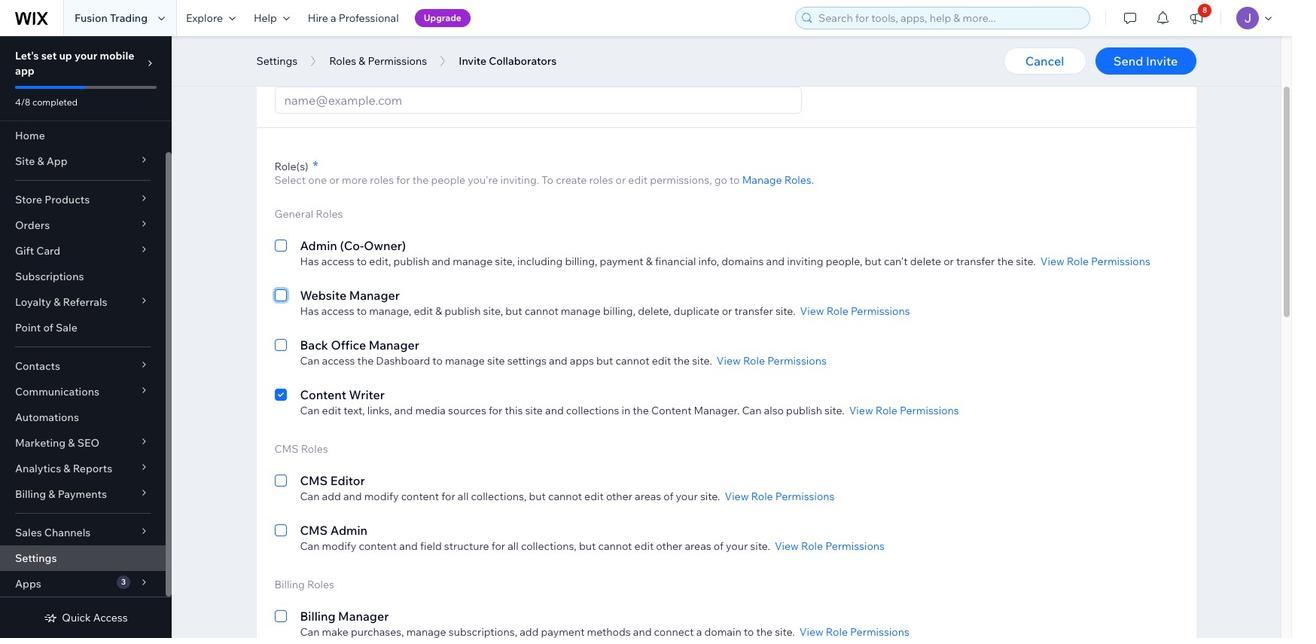Task type: describe. For each thing, give the bounding box(es) containing it.
roles & permissions
[[329, 54, 427, 68]]

manager for billing
[[338, 609, 389, 624]]

to inside website manager has access to manage, edit & publish site, but cannot manage billing, delete, duplicate or transfer site. view role permissions
[[357, 304, 367, 318]]

permissions inside cms editor can add and modify content for all collections, but cannot edit other areas of your site. view role permissions
[[776, 490, 835, 503]]

field
[[420, 539, 442, 553]]

point of sale link
[[0, 315, 166, 340]]

people,
[[826, 255, 863, 268]]

or right one
[[329, 173, 340, 187]]

reports
[[73, 462, 112, 475]]

financial
[[655, 255, 696, 268]]

name@example.com field
[[280, 87, 797, 113]]

general roles
[[275, 207, 343, 221]]

roles for cms editor
[[301, 442, 328, 456]]

back
[[300, 337, 328, 353]]

site. inside admin (co-owner) has access to edit, publish and manage site, including billing, payment & financial info, domains and inviting people, but can't delete or transfer the site. view role permissions
[[1016, 255, 1036, 268]]

& for seo
[[68, 436, 75, 450]]

gift
[[15, 244, 34, 258]]

marketing
[[15, 436, 66, 450]]

set
[[41, 49, 57, 63]]

by
[[549, 66, 561, 80]]

billing roles
[[275, 578, 334, 591]]

Search for tools, apps, help & more... field
[[814, 8, 1085, 29]]

access inside website manager has access to manage, edit & publish site, but cannot manage billing, delete, duplicate or transfer site. view role permissions
[[321, 304, 354, 318]]

edit inside cms editor can add and modify content for all collections, but cannot edit other areas of your site. view role permissions
[[585, 490, 604, 503]]

settings for settings link
[[15, 551, 57, 565]]

analytics & reports button
[[0, 456, 166, 481]]

delete
[[911, 255, 942, 268]]

& inside website manager has access to manage, edit & publish site, but cannot manage billing, delete, duplicate or transfer site. view role permissions
[[436, 304, 442, 318]]

fusion trading
[[75, 11, 148, 25]]

invitees,
[[371, 66, 411, 80]]

website manager has access to manage, edit & publish site, but cannot manage billing, delete, duplicate or transfer site. view role permissions
[[300, 288, 910, 318]]

your inside cms editor can add and modify content for all collections, but cannot edit other areas of your site. view role permissions
[[676, 490, 698, 503]]

products
[[45, 193, 90, 206]]

gift card button
[[0, 238, 166, 264]]

* for role(s) * select one or more roles for the people you're inviting. to create roles or edit permissions, go to manage roles.
[[313, 157, 318, 175]]

view inside website manager has access to manage, edit & publish site, but cannot manage billing, delete, duplicate or transfer site. view role permissions
[[800, 304, 824, 318]]

gift card
[[15, 244, 60, 258]]

to add multiple invitees, enter each email separated by a comma.
[[293, 66, 611, 80]]

view role permissions button for admin (co-owner)
[[1041, 255, 1151, 268]]

view inside cms editor can add and modify content for all collections, but cannot edit other areas of your site. view role permissions
[[725, 490, 749, 503]]

edit inside cms admin can modify content and field structure for all collections, but cannot edit other areas of your site. view role permissions
[[635, 539, 654, 553]]

hire a professional link
[[299, 0, 408, 36]]

collections, inside cms admin can modify content and field structure for all collections, but cannot edit other areas of your site. view role permissions
[[521, 539, 577, 553]]

can left also
[[742, 404, 762, 417]]

& for permissions
[[359, 54, 366, 68]]

writer
[[349, 387, 385, 402]]

help
[[254, 11, 277, 25]]

site
[[15, 154, 35, 168]]

0 vertical spatial a
[[331, 11, 336, 25]]

manager inside back office manager can access the dashboard to manage site settings and apps but cannot edit the site. view role permissions
[[369, 337, 420, 353]]

2 roles from the left
[[589, 173, 613, 187]]

go
[[715, 173, 728, 187]]

home link
[[0, 123, 166, 148]]

other inside cms editor can add and modify content for all collections, but cannot edit other areas of your site. view role permissions
[[606, 490, 633, 503]]

billing manager
[[300, 609, 389, 624]]

trading
[[110, 11, 148, 25]]

including
[[518, 255, 563, 268]]

marketing & seo button
[[0, 430, 166, 456]]

but inside cms editor can add and modify content for all collections, but cannot edit other areas of your site. view role permissions
[[529, 490, 546, 503]]

of inside cms editor can add and modify content for all collections, but cannot edit other areas of your site. view role permissions
[[664, 490, 674, 503]]

sources
[[448, 404, 486, 417]]

billing, inside admin (co-owner) has access to edit, publish and manage site, including billing, payment & financial info, domains and inviting people, but can't delete or transfer the site. view role permissions
[[565, 255, 598, 268]]

can inside back office manager can access the dashboard to manage site settings and apps but cannot edit the site. view role permissions
[[300, 354, 320, 368]]

roles.
[[785, 173, 814, 187]]

site inside content writer can edit text, links, and media sources for this site and collections in the content manager. can also publish site. view role permissions
[[525, 404, 543, 417]]

site. inside back office manager can access the dashboard to manage site settings and apps but cannot edit the site. view role permissions
[[692, 354, 712, 368]]

1 horizontal spatial a
[[564, 66, 569, 80]]

app
[[47, 154, 67, 168]]

collaborators
[[489, 54, 557, 68]]

permissions inside back office manager can access the dashboard to manage site settings and apps but cannot edit the site. view role permissions
[[768, 354, 827, 368]]

areas inside cms editor can add and modify content for all collections, but cannot edit other areas of your site. view role permissions
[[635, 490, 662, 503]]

8 button
[[1180, 0, 1214, 36]]

role inside website manager has access to manage, edit & publish site, but cannot manage billing, delete, duplicate or transfer site. view role permissions
[[827, 304, 849, 318]]

has inside admin (co-owner) has access to edit, publish and manage site, including billing, payment & financial info, domains and inviting people, but can't delete or transfer the site. view role permissions
[[300, 255, 319, 268]]

marketing & seo
[[15, 436, 100, 450]]

of inside cms admin can modify content and field structure for all collections, but cannot edit other areas of your site. view role permissions
[[714, 539, 724, 553]]

manage inside website manager has access to manage, edit & publish site, but cannot manage billing, delete, duplicate or transfer site. view role permissions
[[561, 304, 601, 318]]

manage inside back office manager can access the dashboard to manage site settings and apps but cannot edit the site. view role permissions
[[445, 354, 485, 368]]

role inside cms editor can add and modify content for all collections, but cannot edit other areas of your site. view role permissions
[[751, 490, 773, 503]]

media
[[415, 404, 446, 417]]

roles & permissions button
[[322, 50, 435, 72]]

sales channels button
[[0, 520, 166, 545]]

roles inside button
[[329, 54, 356, 68]]

publish inside content writer can edit text, links, and media sources for this site and collections in the content manager. can also publish site. view role permissions
[[786, 404, 823, 417]]

or inside admin (co-owner) has access to edit, publish and manage site, including billing, payment & financial info, domains and inviting people, but can't delete or transfer the site. view role permissions
[[944, 255, 954, 268]]

the inside content writer can edit text, links, and media sources for this site and collections in the content manager. can also publish site. view role permissions
[[633, 404, 649, 417]]

view role permissions button for back office manager
[[717, 354, 827, 368]]

role inside back office manager can access the dashboard to manage site settings and apps but cannot edit the site. view role permissions
[[743, 354, 765, 368]]

areas inside cms admin can modify content and field structure for all collections, but cannot edit other areas of your site. view role permissions
[[685, 539, 712, 553]]

to inside role(s) * select one or more roles for the people you're inviting. to create roles or edit permissions, go to manage roles.
[[542, 173, 554, 187]]

edit inside back office manager can access the dashboard to manage site settings and apps but cannot edit the site. view role permissions
[[652, 354, 671, 368]]

settings button
[[249, 50, 305, 72]]

completed
[[32, 96, 78, 108]]

all inside cms admin can modify content and field structure for all collections, but cannot edit other areas of your site. view role permissions
[[508, 539, 519, 553]]

email(s)
[[275, 50, 313, 64]]

settings
[[507, 354, 547, 368]]

website
[[300, 288, 347, 303]]

the inside role(s) * select one or more roles for the people you're inviting. to create roles or edit permissions, go to manage roles.
[[413, 173, 429, 187]]

cannot inside cms editor can add and modify content for all collections, but cannot edit other areas of your site. view role permissions
[[548, 490, 582, 503]]

quick
[[62, 611, 91, 624]]

cms admin can modify content and field structure for all collections, but cannot edit other areas of your site. view role permissions
[[300, 523, 885, 553]]

professional
[[339, 11, 399, 25]]

loyalty & referrals button
[[0, 289, 166, 315]]

manager.
[[694, 404, 740, 417]]

publish inside website manager has access to manage, edit & publish site, but cannot manage billing, delete, duplicate or transfer site. view role permissions
[[445, 304, 481, 318]]

role inside content writer can edit text, links, and media sources for this site and collections in the content manager. can also publish site. view role permissions
[[876, 404, 898, 417]]

content inside cms editor can add and modify content for all collections, but cannot edit other areas of your site. view role permissions
[[401, 490, 439, 503]]

role(s)
[[275, 160, 309, 173]]

edit inside website manager has access to manage, edit & publish site, but cannot manage billing, delete, duplicate or transfer site. view role permissions
[[414, 304, 433, 318]]

edit inside role(s) * select one or more roles for the people you're inviting. to create roles or edit permissions, go to manage roles.
[[628, 173, 648, 187]]

site, inside admin (co-owner) has access to edit, publish and manage site, including billing, payment & financial info, domains and inviting people, but can't delete or transfer the site. view role permissions
[[495, 255, 515, 268]]

automations
[[15, 411, 79, 424]]

admin inside admin (co-owner) has access to edit, publish and manage site, including billing, payment & financial info, domains and inviting people, but can't delete or transfer the site. view role permissions
[[300, 238, 337, 253]]

invite collaborators button
[[451, 50, 564, 72]]

links,
[[367, 404, 392, 417]]

but inside admin (co-owner) has access to edit, publish and manage site, including billing, payment & financial info, domains and inviting people, but can't delete or transfer the site. view role permissions
[[865, 255, 882, 268]]

add inside cms editor can add and modify content for all collections, but cannot edit other areas of your site. view role permissions
[[322, 490, 341, 503]]

the inside admin (co-owner) has access to edit, publish and manage site, including billing, payment & financial info, domains and inviting people, but can't delete or transfer the site. view role permissions
[[998, 255, 1014, 268]]

send invite
[[1114, 53, 1178, 69]]

roles for admin (co-owner)
[[316, 207, 343, 221]]

structure
[[444, 539, 489, 553]]

cms for roles
[[275, 442, 299, 456]]

& for referrals
[[54, 295, 61, 309]]

and left inviting
[[766, 255, 785, 268]]

for inside role(s) * select one or more roles for the people you're inviting. to create roles or edit permissions, go to manage roles.
[[396, 173, 410, 187]]

0 horizontal spatial content
[[300, 387, 346, 402]]

manage roles. button
[[742, 173, 814, 187]]

payment
[[600, 255, 644, 268]]

contacts
[[15, 359, 60, 373]]

contacts button
[[0, 353, 166, 379]]

permissions inside website manager has access to manage, edit & publish site, but cannot manage billing, delete, duplicate or transfer site. view role permissions
[[851, 304, 910, 318]]

view role permissions button for content writer
[[849, 404, 959, 417]]

upgrade button
[[415, 9, 471, 27]]

transfer inside website manager has access to manage, edit & publish site, but cannot manage billing, delete, duplicate or transfer site. view role permissions
[[735, 304, 773, 318]]

other inside cms admin can modify content and field structure for all collections, but cannot edit other areas of your site. view role permissions
[[656, 539, 683, 553]]

role(s) * select one or more roles for the people you're inviting. to create roles or edit permissions, go to manage roles.
[[275, 157, 814, 187]]

* for email(s) *
[[318, 47, 323, 65]]

to inside role(s) * select one or more roles for the people you're inviting. to create roles or edit permissions, go to manage roles.
[[730, 173, 740, 187]]

more
[[342, 173, 368, 187]]

role inside admin (co-owner) has access to edit, publish and manage site, including billing, payment & financial info, domains and inviting people, but can't delete or transfer the site. view role permissions
[[1067, 255, 1089, 268]]

each
[[442, 66, 466, 80]]

in
[[622, 404, 631, 417]]

inviting
[[787, 255, 824, 268]]

cannot inside website manager has access to manage, edit & publish site, but cannot manage billing, delete, duplicate or transfer site. view role permissions
[[525, 304, 559, 318]]

or inside website manager has access to manage, edit & publish site, but cannot manage billing, delete, duplicate or transfer site. view role permissions
[[722, 304, 732, 318]]

can for cms admin
[[300, 539, 320, 553]]

sidebar element
[[0, 36, 172, 638]]

enter
[[414, 66, 440, 80]]

view role permissions button for cms admin
[[775, 539, 885, 553]]

admin inside cms admin can modify content and field structure for all collections, but cannot edit other areas of your site. view role permissions
[[331, 523, 368, 538]]

all inside cms editor can add and modify content for all collections, but cannot edit other areas of your site. view role permissions
[[458, 490, 469, 503]]

communications button
[[0, 379, 166, 405]]

home
[[15, 129, 45, 142]]

owner)
[[364, 238, 406, 253]]

and inside cms admin can modify content and field structure for all collections, but cannot edit other areas of your site. view role permissions
[[399, 539, 418, 553]]

collections
[[566, 404, 619, 417]]



Task type: locate. For each thing, give the bounding box(es) containing it.
0 vertical spatial cms
[[275, 442, 299, 456]]

& left invitees,
[[359, 54, 366, 68]]

for inside cms admin can modify content and field structure for all collections, but cannot edit other areas of your site. view role permissions
[[492, 539, 506, 553]]

a right by
[[564, 66, 569, 80]]

0 vertical spatial add
[[307, 66, 326, 80]]

upgrade
[[424, 12, 462, 23]]

0 horizontal spatial areas
[[635, 490, 662, 503]]

1 horizontal spatial areas
[[685, 539, 712, 553]]

point of sale
[[15, 321, 77, 334]]

manage up back office manager can access the dashboard to manage site settings and apps but cannot edit the site. view role permissions
[[561, 304, 601, 318]]

1 horizontal spatial site
[[525, 404, 543, 417]]

1 vertical spatial billing
[[275, 578, 305, 591]]

1 horizontal spatial other
[[656, 539, 683, 553]]

site right this in the bottom of the page
[[525, 404, 543, 417]]

view role permissions button for cms editor
[[725, 490, 835, 503]]

office
[[331, 337, 366, 353]]

0 horizontal spatial invite
[[459, 54, 487, 68]]

multiple
[[328, 66, 368, 80]]

access
[[321, 255, 354, 268], [321, 304, 354, 318], [322, 354, 355, 368]]

can inside cms editor can add and modify content for all collections, but cannot edit other areas of your site. view role permissions
[[300, 490, 320, 503]]

* right role(s)
[[313, 157, 318, 175]]

you're
[[468, 173, 498, 187]]

0 vertical spatial access
[[321, 255, 354, 268]]

& inside popup button
[[48, 487, 55, 501]]

site. inside website manager has access to manage, edit & publish site, but cannot manage billing, delete, duplicate or transfer site. view role permissions
[[776, 304, 796, 318]]

transfer
[[957, 255, 995, 268], [735, 304, 773, 318]]

access for office
[[322, 354, 355, 368]]

up
[[59, 49, 72, 63]]

1 vertical spatial site,
[[483, 304, 503, 318]]

to left create at the top left of page
[[542, 173, 554, 187]]

2 horizontal spatial your
[[726, 539, 748, 553]]

automations link
[[0, 405, 166, 430]]

1 horizontal spatial publish
[[445, 304, 481, 318]]

your inside cms admin can modify content and field structure for all collections, but cannot edit other areas of your site. view role permissions
[[726, 539, 748, 553]]

permissions inside admin (co-owner) has access to edit, publish and manage site, including billing, payment & financial info, domains and inviting people, but can't delete or transfer the site. view role permissions
[[1092, 255, 1151, 268]]

edit,
[[369, 255, 391, 268]]

but up settings on the left
[[506, 304, 522, 318]]

to inside admin (co-owner) has access to edit, publish and manage site, including billing, payment & financial info, domains and inviting people, but can't delete or transfer the site. view role permissions
[[357, 255, 367, 268]]

content writer can edit text, links, and media sources for this site and collections in the content manager. can also publish site. view role permissions
[[300, 387, 959, 417]]

0 horizontal spatial modify
[[322, 539, 357, 553]]

but right apps at bottom
[[597, 354, 613, 368]]

to right dashboard
[[433, 354, 443, 368]]

site. inside cms admin can modify content and field structure for all collections, but cannot edit other areas of your site. view role permissions
[[751, 539, 771, 553]]

hire
[[308, 11, 328, 25]]

0 horizontal spatial content
[[359, 539, 397, 553]]

settings
[[256, 54, 298, 68], [15, 551, 57, 565]]

billing & payments button
[[0, 481, 166, 507]]

publish right also
[[786, 404, 823, 417]]

0 vertical spatial all
[[458, 490, 469, 503]]

areas
[[635, 490, 662, 503], [685, 539, 712, 553]]

modify up "billing roles" at bottom
[[322, 539, 357, 553]]

billing,
[[565, 255, 598, 268], [603, 304, 636, 318]]

2 vertical spatial billing
[[300, 609, 336, 624]]

and right edit,
[[432, 255, 451, 268]]

0 horizontal spatial site
[[487, 354, 505, 368]]

store
[[15, 193, 42, 206]]

collections, up the structure at bottom left
[[471, 490, 527, 503]]

access down (co-
[[321, 255, 354, 268]]

& left the reports
[[64, 462, 70, 475]]

1 vertical spatial of
[[664, 490, 674, 503]]

0 horizontal spatial settings
[[15, 551, 57, 565]]

0 horizontal spatial of
[[43, 321, 53, 334]]

but down cms editor can add and modify content for all collections, but cannot edit other areas of your site. view role permissions
[[579, 539, 596, 553]]

content left manager.
[[652, 404, 692, 417]]

2 vertical spatial cms
[[300, 523, 328, 538]]

for inside cms editor can add and modify content for all collections, but cannot edit other areas of your site. view role permissions
[[442, 490, 455, 503]]

analytics
[[15, 462, 61, 475]]

can up "billing roles" at bottom
[[300, 539, 320, 553]]

can down back
[[300, 354, 320, 368]]

2 vertical spatial access
[[322, 354, 355, 368]]

& right manage,
[[436, 304, 442, 318]]

1 vertical spatial manage
[[561, 304, 601, 318]]

content up field
[[401, 490, 439, 503]]

manager for website
[[349, 288, 400, 303]]

1 vertical spatial your
[[676, 490, 698, 503]]

1 horizontal spatial your
[[676, 490, 698, 503]]

roles for billing manager
[[307, 578, 334, 591]]

1 horizontal spatial all
[[508, 539, 519, 553]]

1 roles from the left
[[370, 173, 394, 187]]

and left apps at bottom
[[549, 354, 568, 368]]

0 vertical spatial of
[[43, 321, 53, 334]]

add down editor on the left bottom of the page
[[322, 490, 341, 503]]

1 vertical spatial to
[[542, 173, 554, 187]]

settings inside settings link
[[15, 551, 57, 565]]

can for cms editor
[[300, 490, 320, 503]]

payments
[[58, 487, 107, 501]]

subscriptions link
[[0, 264, 166, 289]]

referrals
[[63, 295, 107, 309]]

billing
[[15, 487, 46, 501], [275, 578, 305, 591], [300, 609, 336, 624]]

0 vertical spatial transfer
[[957, 255, 995, 268]]

separated
[[497, 66, 547, 80]]

1 horizontal spatial content
[[401, 490, 439, 503]]

to down email(s)
[[293, 66, 304, 80]]

to left edit,
[[357, 255, 367, 268]]

add
[[307, 66, 326, 80], [322, 490, 341, 503]]

site,
[[495, 255, 515, 268], [483, 304, 503, 318]]

modify inside cms admin can modify content and field structure for all collections, but cannot edit other areas of your site. view role permissions
[[322, 539, 357, 553]]

but inside back office manager can access the dashboard to manage site settings and apps but cannot edit the site. view role permissions
[[597, 354, 613, 368]]

0 vertical spatial billing
[[15, 487, 46, 501]]

roles right more
[[370, 173, 394, 187]]

0 horizontal spatial billing,
[[565, 255, 598, 268]]

1 horizontal spatial billing,
[[603, 304, 636, 318]]

0 vertical spatial content
[[401, 490, 439, 503]]

orders
[[15, 218, 50, 232]]

0 horizontal spatial a
[[331, 11, 336, 25]]

of
[[43, 321, 53, 334], [664, 490, 674, 503], [714, 539, 724, 553]]

settings inside settings button
[[256, 54, 298, 68]]

cms inside cms editor can add and modify content for all collections, but cannot edit other areas of your site. view role permissions
[[300, 473, 328, 488]]

this
[[505, 404, 523, 417]]

1 vertical spatial modify
[[322, 539, 357, 553]]

cannot inside back office manager can access the dashboard to manage site settings and apps but cannot edit the site. view role permissions
[[616, 354, 650, 368]]

& for payments
[[48, 487, 55, 501]]

1 vertical spatial cms
[[300, 473, 328, 488]]

None checkbox
[[275, 237, 287, 268], [275, 286, 287, 318], [275, 472, 287, 503], [275, 237, 287, 268], [275, 286, 287, 318], [275, 472, 287, 503]]

delete,
[[638, 304, 672, 318]]

& inside "dropdown button"
[[64, 462, 70, 475]]

0 vertical spatial settings
[[256, 54, 298, 68]]

all right the structure at bottom left
[[508, 539, 519, 553]]

2 horizontal spatial of
[[714, 539, 724, 553]]

hire a professional
[[308, 11, 399, 25]]

& right site
[[37, 154, 44, 168]]

& inside button
[[359, 54, 366, 68]]

1 horizontal spatial of
[[664, 490, 674, 503]]

0 horizontal spatial all
[[458, 490, 469, 503]]

can up the cms roles at left bottom
[[300, 404, 320, 417]]

publish inside admin (co-owner) has access to edit, publish and manage site, including billing, payment & financial info, domains and inviting people, but can't delete or transfer the site. view role permissions
[[394, 255, 430, 268]]

0 horizontal spatial transfer
[[735, 304, 773, 318]]

cannot inside cms admin can modify content and field structure for all collections, but cannot edit other areas of your site. view role permissions
[[598, 539, 632, 553]]

0 vertical spatial areas
[[635, 490, 662, 503]]

all up the structure at bottom left
[[458, 490, 469, 503]]

1 vertical spatial has
[[300, 304, 319, 318]]

1 horizontal spatial to
[[542, 173, 554, 187]]

1 horizontal spatial content
[[652, 404, 692, 417]]

mobile
[[100, 49, 134, 63]]

for inside content writer can edit text, links, and media sources for this site and collections in the content manager. can also publish site. view role permissions
[[489, 404, 503, 417]]

manager
[[349, 288, 400, 303], [369, 337, 420, 353], [338, 609, 389, 624]]

0 vertical spatial site
[[487, 354, 505, 368]]

site, inside website manager has access to manage, edit & publish site, but cannot manage billing, delete, duplicate or transfer site. view role permissions
[[483, 304, 503, 318]]

has down website
[[300, 304, 319, 318]]

for
[[396, 173, 410, 187], [489, 404, 503, 417], [442, 490, 455, 503], [492, 539, 506, 553]]

add down email(s) * on the top left of the page
[[307, 66, 326, 80]]

content inside cms admin can modify content and field structure for all collections, but cannot edit other areas of your site. view role permissions
[[359, 539, 397, 553]]

publish down owner)
[[394, 255, 430, 268]]

and right links,
[[394, 404, 413, 417]]

email(s) *
[[275, 47, 323, 65]]

& down analytics & reports
[[48, 487, 55, 501]]

publish
[[394, 255, 430, 268], [445, 304, 481, 318], [786, 404, 823, 417]]

1 vertical spatial content
[[652, 404, 692, 417]]

collections, down cms editor can add and modify content for all collections, but cannot edit other areas of your site. view role permissions
[[521, 539, 577, 553]]

apps
[[15, 577, 41, 591]]

access down office in the bottom left of the page
[[322, 354, 355, 368]]

site left settings on the left
[[487, 354, 505, 368]]

for right the structure at bottom left
[[492, 539, 506, 553]]

view role permissions button for website manager
[[800, 304, 910, 318]]

4/8 completed
[[15, 96, 78, 108]]

has up website
[[300, 255, 319, 268]]

let's set up your mobile app
[[15, 49, 134, 78]]

0 horizontal spatial publish
[[394, 255, 430, 268]]

0 horizontal spatial your
[[75, 49, 97, 63]]

0 vertical spatial site,
[[495, 255, 515, 268]]

1 vertical spatial add
[[322, 490, 341, 503]]

0 vertical spatial collections,
[[471, 490, 527, 503]]

for left this in the bottom of the page
[[489, 404, 503, 417]]

1 vertical spatial manager
[[369, 337, 420, 353]]

0 vertical spatial your
[[75, 49, 97, 63]]

site inside back office manager can access the dashboard to manage site settings and apps but cannot edit the site. view role permissions
[[487, 354, 505, 368]]

manage inside admin (co-owner) has access to edit, publish and manage site, including billing, payment & financial info, domains and inviting people, but can't delete or transfer the site. view role permissions
[[453, 255, 493, 268]]

& for reports
[[64, 462, 70, 475]]

1 vertical spatial collections,
[[521, 539, 577, 553]]

0 vertical spatial other
[[606, 490, 633, 503]]

0 vertical spatial modify
[[364, 490, 399, 503]]

& inside popup button
[[68, 436, 75, 450]]

billing, left delete,
[[603, 304, 636, 318]]

store products
[[15, 193, 90, 206]]

but
[[865, 255, 882, 268], [506, 304, 522, 318], [597, 354, 613, 368], [529, 490, 546, 503], [579, 539, 596, 553]]

1 vertical spatial transfer
[[735, 304, 773, 318]]

view inside back office manager can access the dashboard to manage site settings and apps but cannot edit the site. view role permissions
[[717, 354, 741, 368]]

billing & payments
[[15, 487, 107, 501]]

and left collections
[[545, 404, 564, 417]]

but up cms admin can modify content and field structure for all collections, but cannot edit other areas of your site. view role permissions
[[529, 490, 546, 503]]

1 has from the top
[[300, 255, 319, 268]]

manage,
[[369, 304, 412, 318]]

0 horizontal spatial other
[[606, 490, 633, 503]]

billing inside popup button
[[15, 487, 46, 501]]

& right loyalty
[[54, 295, 61, 309]]

but inside cms admin can modify content and field structure for all collections, but cannot edit other areas of your site. view role permissions
[[579, 539, 596, 553]]

transfer down domains
[[735, 304, 773, 318]]

can down the cms roles at left bottom
[[300, 490, 320, 503]]

1 vertical spatial billing,
[[603, 304, 636, 318]]

cannot
[[525, 304, 559, 318], [616, 354, 650, 368], [548, 490, 582, 503], [598, 539, 632, 553]]

role inside cms admin can modify content and field structure for all collections, but cannot edit other areas of your site. view role permissions
[[801, 539, 823, 553]]

analytics & reports
[[15, 462, 112, 475]]

& left seo
[[68, 436, 75, 450]]

2 vertical spatial manager
[[338, 609, 389, 624]]

cancel button
[[1004, 47, 1087, 75]]

to right go
[[730, 173, 740, 187]]

manager inside website manager has access to manage, edit & publish site, but cannot manage billing, delete, duplicate or transfer site. view role permissions
[[349, 288, 400, 303]]

& left financial
[[646, 255, 653, 268]]

manage left "including"
[[453, 255, 493, 268]]

but inside website manager has access to manage, edit & publish site, but cannot manage billing, delete, duplicate or transfer site. view role permissions
[[506, 304, 522, 318]]

cannot up cms admin can modify content and field structure for all collections, but cannot edit other areas of your site. view role permissions
[[548, 490, 582, 503]]

apps
[[570, 354, 594, 368]]

send invite button
[[1096, 47, 1197, 75]]

0 vertical spatial *
[[318, 47, 323, 65]]

channels
[[44, 526, 91, 539]]

billing, left payment
[[565, 255, 598, 268]]

roles
[[370, 173, 394, 187], [589, 173, 613, 187]]

and inside cms editor can add and modify content for all collections, but cannot edit other areas of your site. view role permissions
[[343, 490, 362, 503]]

site. inside cms editor can add and modify content for all collections, but cannot edit other areas of your site. view role permissions
[[700, 490, 720, 503]]

3
[[121, 577, 126, 587]]

*
[[318, 47, 323, 65], [313, 157, 318, 175]]

1 vertical spatial admin
[[331, 523, 368, 538]]

billing for billing manager
[[300, 609, 336, 624]]

cms roles
[[275, 442, 328, 456]]

1 horizontal spatial settings
[[256, 54, 298, 68]]

2 vertical spatial manage
[[445, 354, 485, 368]]

settings down help button
[[256, 54, 298, 68]]

2 vertical spatial your
[[726, 539, 748, 553]]

2 vertical spatial publish
[[786, 404, 823, 417]]

billing up billing manager
[[275, 578, 305, 591]]

billing for billing & payments
[[15, 487, 46, 501]]

to inside back office manager can access the dashboard to manage site settings and apps but cannot edit the site. view role permissions
[[433, 354, 443, 368]]

(co-
[[340, 238, 364, 253]]

one
[[308, 173, 327, 187]]

* right email(s)
[[318, 47, 323, 65]]

a right hire
[[331, 11, 336, 25]]

access for (co-
[[321, 255, 354, 268]]

0 vertical spatial has
[[300, 255, 319, 268]]

0 vertical spatial billing,
[[565, 255, 598, 268]]

cannot up content writer can edit text, links, and media sources for this site and collections in the content manager. can also publish site. view role permissions
[[616, 354, 650, 368]]

billing for billing roles
[[275, 578, 305, 591]]

2 horizontal spatial publish
[[786, 404, 823, 417]]

transfer right delete
[[957, 255, 995, 268]]

sales channels
[[15, 526, 91, 539]]

admin (co-owner) has access to edit, publish and manage site, including billing, payment & financial info, domains and inviting people, but can't delete or transfer the site. view role permissions
[[300, 238, 1151, 268]]

to
[[730, 173, 740, 187], [357, 255, 367, 268], [357, 304, 367, 318], [433, 354, 443, 368]]

1 vertical spatial a
[[564, 66, 569, 80]]

1 vertical spatial publish
[[445, 304, 481, 318]]

1 vertical spatial all
[[508, 539, 519, 553]]

orders button
[[0, 212, 166, 238]]

1 horizontal spatial invite
[[1146, 53, 1178, 69]]

domains
[[722, 255, 764, 268]]

site. inside content writer can edit text, links, and media sources for this site and collections in the content manager. can also publish site. view role permissions
[[825, 404, 845, 417]]

and inside back office manager can access the dashboard to manage site settings and apps but cannot edit the site. view role permissions
[[549, 354, 568, 368]]

role
[[1067, 255, 1089, 268], [827, 304, 849, 318], [743, 354, 765, 368], [876, 404, 898, 417], [751, 490, 773, 503], [801, 539, 823, 553]]

store products button
[[0, 187, 166, 212]]

all
[[458, 490, 469, 503], [508, 539, 519, 553]]

1 vertical spatial areas
[[685, 539, 712, 553]]

& for app
[[37, 154, 44, 168]]

billing, inside website manager has access to manage, edit & publish site, but cannot manage billing, delete, duplicate or transfer site. view role permissions
[[603, 304, 636, 318]]

0 horizontal spatial roles
[[370, 173, 394, 187]]

permissions
[[368, 54, 427, 68], [1092, 255, 1151, 268], [851, 304, 910, 318], [768, 354, 827, 368], [900, 404, 959, 417], [776, 490, 835, 503], [826, 539, 885, 553]]

1 vertical spatial content
[[359, 539, 397, 553]]

but left can't
[[865, 255, 882, 268]]

or right create at the top left of page
[[616, 173, 626, 187]]

admin down editor on the left bottom of the page
[[331, 523, 368, 538]]

None checkbox
[[275, 336, 287, 368], [275, 386, 287, 417], [275, 521, 287, 553], [275, 607, 287, 638], [275, 336, 287, 368], [275, 386, 287, 417], [275, 521, 287, 553], [275, 607, 287, 638]]

settings down sales
[[15, 551, 57, 565]]

and left field
[[399, 539, 418, 553]]

billing down "billing roles" at bottom
[[300, 609, 336, 624]]

collections, inside cms editor can add and modify content for all collections, but cannot edit other areas of your site. view role permissions
[[471, 490, 527, 503]]

transfer inside admin (co-owner) has access to edit, publish and manage site, including billing, payment & financial info, domains and inviting people, but can't delete or transfer the site. view role permissions
[[957, 255, 995, 268]]

access inside back office manager can access the dashboard to manage site settings and apps but cannot edit the site. view role permissions
[[322, 354, 355, 368]]

loyalty
[[15, 295, 51, 309]]

0 vertical spatial admin
[[300, 238, 337, 253]]

0 vertical spatial to
[[293, 66, 304, 80]]

& inside admin (co-owner) has access to edit, publish and manage site, including billing, payment & financial info, domains and inviting people, but can't delete or transfer the site. view role permissions
[[646, 255, 653, 268]]

publish right manage,
[[445, 304, 481, 318]]

of inside sidebar element
[[43, 321, 53, 334]]

view inside admin (co-owner) has access to edit, publish and manage site, including billing, payment & financial info, domains and inviting people, but can't delete or transfer the site. view role permissions
[[1041, 255, 1065, 268]]

cannot up back office manager can access the dashboard to manage site settings and apps but cannot edit the site. view role permissions
[[525, 304, 559, 318]]

seo
[[77, 436, 100, 450]]

content left field
[[359, 539, 397, 553]]

can inside cms admin can modify content and field structure for all collections, but cannot edit other areas of your site. view role permissions
[[300, 539, 320, 553]]

people
[[431, 173, 466, 187]]

roles right create at the top left of page
[[589, 173, 613, 187]]

1 vertical spatial settings
[[15, 551, 57, 565]]

sales
[[15, 526, 42, 539]]

permissions inside cms admin can modify content and field structure for all collections, but cannot edit other areas of your site. view role permissions
[[826, 539, 885, 553]]

* inside role(s) * select one or more roles for the people you're inviting. to create roles or edit permissions, go to manage roles.
[[313, 157, 318, 175]]

permissions inside roles & permissions button
[[368, 54, 427, 68]]

cms editor can add and modify content for all collections, but cannot edit other areas of your site. view role permissions
[[300, 473, 835, 503]]

let's
[[15, 49, 39, 63]]

1 horizontal spatial transfer
[[957, 255, 995, 268]]

2 vertical spatial of
[[714, 539, 724, 553]]

to left manage,
[[357, 304, 367, 318]]

view inside content writer can edit text, links, and media sources for this site and collections in the content manager. can also publish site. view role permissions
[[849, 404, 874, 417]]

8
[[1203, 5, 1208, 15]]

billing down analytics
[[15, 487, 46, 501]]

1 vertical spatial site
[[525, 404, 543, 417]]

1 vertical spatial *
[[313, 157, 318, 175]]

can for content writer
[[300, 404, 320, 417]]

manage up the sources
[[445, 354, 485, 368]]

1 vertical spatial access
[[321, 304, 354, 318]]

0 vertical spatial content
[[300, 387, 346, 402]]

for left people
[[396, 173, 410, 187]]

access inside admin (co-owner) has access to edit, publish and manage site, including billing, payment & financial info, domains and inviting people, but can't delete or transfer the site. view role permissions
[[321, 255, 354, 268]]

admin down general roles
[[300, 238, 337, 253]]

cannot down cms editor can add and modify content for all collections, but cannot edit other areas of your site. view role permissions
[[598, 539, 632, 553]]

cms for editor
[[300, 473, 328, 488]]

0 vertical spatial manage
[[453, 255, 493, 268]]

loyalty & referrals
[[15, 295, 107, 309]]

point
[[15, 321, 41, 334]]

other
[[606, 490, 633, 503], [656, 539, 683, 553]]

invite
[[1146, 53, 1178, 69], [459, 54, 487, 68]]

collections,
[[471, 490, 527, 503], [521, 539, 577, 553]]

0 vertical spatial manager
[[349, 288, 400, 303]]

0 horizontal spatial to
[[293, 66, 304, 80]]

1 vertical spatial other
[[656, 539, 683, 553]]

invite collaborators
[[459, 54, 557, 68]]

or right delete
[[944, 255, 954, 268]]

access down website
[[321, 304, 354, 318]]

view inside cms admin can modify content and field structure for all collections, but cannot edit other areas of your site. view role permissions
[[775, 539, 799, 553]]

0 vertical spatial publish
[[394, 255, 430, 268]]

1 horizontal spatial modify
[[364, 490, 399, 503]]

4/8
[[15, 96, 30, 108]]

for up field
[[442, 490, 455, 503]]

modify inside cms editor can add and modify content for all collections, but cannot edit other areas of your site. view role permissions
[[364, 490, 399, 503]]

can't
[[884, 255, 908, 268]]

or right 'duplicate'
[[722, 304, 732, 318]]

edit inside content writer can edit text, links, and media sources for this site and collections in the content manager. can also publish site. view role permissions
[[322, 404, 341, 417]]

2 has from the top
[[300, 304, 319, 318]]

settings for settings button
[[256, 54, 298, 68]]

content up the text,
[[300, 387, 346, 402]]

1 horizontal spatial roles
[[589, 173, 613, 187]]

modify down editor on the left bottom of the page
[[364, 490, 399, 503]]

has inside website manager has access to manage, edit & publish site, but cannot manage billing, delete, duplicate or transfer site. view role permissions
[[300, 304, 319, 318]]

permissions inside content writer can edit text, links, and media sources for this site and collections in the content manager. can also publish site. view role permissions
[[900, 404, 959, 417]]

your inside the let's set up your mobile app
[[75, 49, 97, 63]]

and down editor on the left bottom of the page
[[343, 490, 362, 503]]

cms for admin
[[300, 523, 328, 538]]



Task type: vqa. For each thing, say whether or not it's contained in the screenshot.
Settings within button
yes



